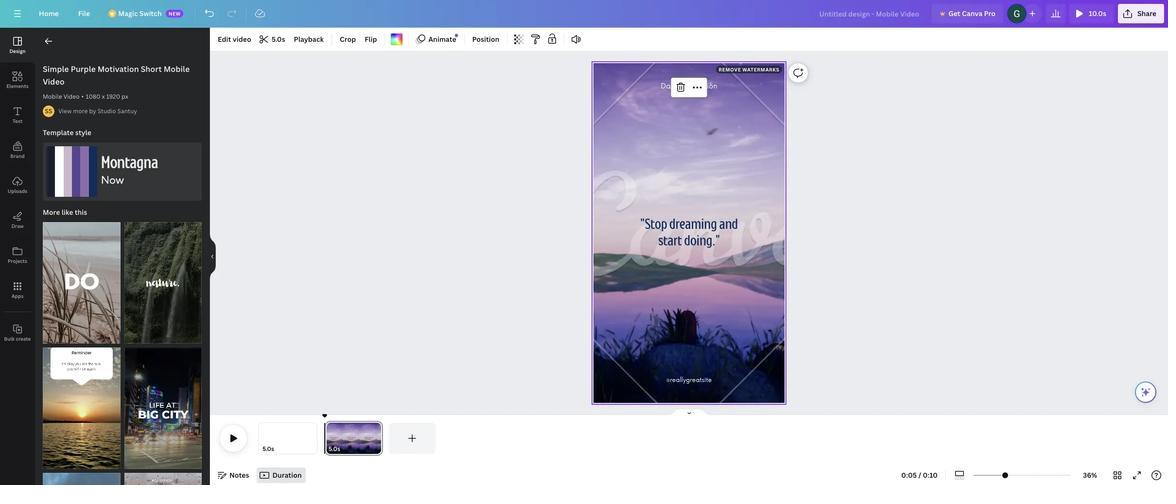 Task type: locate. For each thing, give the bounding box(es) containing it.
mobile
[[164, 64, 190, 74], [43, 92, 62, 101]]

apps
[[11, 293, 24, 300]]

more like this
[[43, 208, 87, 217]]

1
[[48, 335, 51, 341]]

5.0s
[[272, 35, 285, 44], [263, 445, 274, 453], [329, 445, 340, 453]]

edit video button
[[214, 32, 255, 47]]

start
[[658, 235, 682, 248]]

mobile right "short"
[[164, 64, 190, 74]]

mobile inside the simple purple motivation short mobile video
[[164, 64, 190, 74]]

now
[[101, 174, 124, 186]]

1 horizontal spatial motivation
[[681, 82, 717, 91]]

0 horizontal spatial trimming, end edge slider
[[310, 423, 317, 454]]

draw button
[[0, 203, 35, 238]]

0 vertical spatial video
[[43, 76, 65, 87]]

view more by studio santuy button
[[58, 106, 137, 116]]

5.0s button
[[256, 32, 289, 47], [263, 444, 274, 454], [329, 444, 340, 454]]

0:05 / 0:10
[[902, 471, 938, 480]]

36%
[[1083, 471, 1097, 480]]

0 vertical spatial mobile
[[164, 64, 190, 74]]

2 trimming, start edge slider from the left
[[325, 423, 334, 454]]

notes
[[229, 471, 249, 480]]

x
[[102, 92, 105, 101]]

2 trimming, end edge slider from the left
[[374, 423, 383, 454]]

rain modern quotes tiktok video image
[[124, 473, 202, 485]]

video
[[43, 76, 65, 87], [63, 92, 80, 101]]

file
[[78, 9, 90, 18]]

trimming, start edge slider left page title text field
[[325, 423, 334, 454]]

magic
[[118, 9, 138, 18]]

trimming, start edge slider up duration button
[[259, 423, 265, 454]]

daily
[[661, 82, 678, 91]]

1 of 7
[[48, 335, 63, 341]]

bulk create button
[[0, 316, 35, 351]]

0 horizontal spatial trimming, start edge slider
[[259, 423, 265, 454]]

1 vertical spatial mobile
[[43, 92, 62, 101]]

get canva pro
[[949, 9, 996, 18]]

flip
[[365, 35, 377, 44]]

side panel tab list
[[0, 28, 35, 351]]

trimming, end edge slider left page title text field
[[310, 423, 317, 454]]

motivation inside the simple purple motivation short mobile video
[[98, 64, 139, 74]]

home link
[[31, 4, 66, 23]]

montagna now
[[101, 156, 158, 186]]

create
[[16, 335, 31, 342]]

video up view
[[63, 92, 80, 101]]

5.0s button right the video
[[256, 32, 289, 47]]

studio santuy element
[[43, 106, 54, 117]]

/
[[919, 471, 921, 480]]

motivation
[[98, 64, 139, 74], [681, 82, 717, 91]]

canva
[[962, 9, 983, 18]]

design
[[9, 48, 26, 54]]

this
[[75, 208, 87, 217]]

template
[[43, 128, 74, 137]]

mobile up studio santuy element
[[43, 92, 62, 101]]

simple
[[43, 64, 69, 74]]

minimalist nature tiktok video image
[[124, 222, 202, 344]]

more
[[73, 107, 88, 115]]

elements button
[[0, 63, 35, 98]]

get
[[949, 9, 961, 18]]

trimming, end edge slider
[[310, 423, 317, 454], [374, 423, 383, 454]]

home
[[39, 9, 59, 18]]

motivation up 1920
[[98, 64, 139, 74]]

canva assistant image
[[1140, 387, 1152, 398]]

1 vertical spatial motivation
[[681, 82, 717, 91]]

short
[[141, 64, 162, 74]]

colorful gold tan blue beach house real estate mobile video group
[[43, 216, 120, 344]]

uploads
[[8, 188, 27, 194]]

1 horizontal spatial trimming, start edge slider
[[325, 423, 334, 454]]

no color image
[[391, 34, 403, 45]]

rain modern quotes tiktok video group
[[124, 467, 202, 485]]

new image
[[455, 34, 458, 37]]

playback
[[294, 35, 324, 44]]

view
[[58, 107, 72, 115]]

flip button
[[361, 32, 381, 47]]

crop
[[340, 35, 356, 44]]

uploads button
[[0, 168, 35, 203]]

5.0s button left page title text field
[[329, 444, 340, 454]]

trimming, end edge slider right page title text field
[[374, 423, 383, 454]]

daily motivation
[[661, 82, 717, 91]]

minimalist nature tiktok video group
[[124, 222, 202, 344]]

1 horizontal spatial mobile
[[164, 64, 190, 74]]

7
[[61, 335, 63, 341]]

studio
[[98, 107, 116, 115]]

brand
[[10, 153, 25, 159]]

1 trimming, start edge slider from the left
[[259, 423, 265, 454]]

0 vertical spatial motivation
[[98, 64, 139, 74]]

motivation right the daily
[[681, 82, 717, 91]]

0:05
[[902, 471, 917, 480]]

trimming, start edge slider
[[259, 423, 265, 454], [325, 423, 334, 454]]

video inside the simple purple motivation short mobile video
[[43, 76, 65, 87]]

0 horizontal spatial motivation
[[98, 64, 139, 74]]

position
[[472, 35, 499, 44]]

main menu bar
[[0, 0, 1168, 28]]

5.0s left playback
[[272, 35, 285, 44]]

remove
[[719, 66, 741, 73]]

video down simple
[[43, 76, 65, 87]]

1080 x 1920 px
[[86, 92, 128, 101]]

by
[[89, 107, 96, 115]]

1 trimming, end edge slider from the left
[[310, 423, 317, 454]]

playback button
[[290, 32, 328, 47]]

1 horizontal spatial trimming, end edge slider
[[374, 423, 383, 454]]

and
[[719, 219, 738, 231]]

5.0s left page title text field
[[329, 445, 340, 453]]

more
[[43, 208, 60, 217]]

Page title text field
[[345, 444, 348, 454]]

switch
[[139, 9, 162, 18]]

@reallygreatsite
[[666, 377, 712, 384]]

trimming, end edge slider for first trimming, start edge slider from right
[[374, 423, 383, 454]]



Task type: describe. For each thing, give the bounding box(es) containing it.
mobile video
[[43, 92, 80, 101]]

draw
[[11, 223, 24, 229]]

projects
[[8, 258, 27, 265]]

template style
[[43, 128, 91, 137]]

motivational quotes instagram reel video group
[[43, 467, 120, 485]]

"stop dreaming and start doing."
[[640, 219, 738, 248]]

studio santuy image
[[43, 106, 54, 117]]

bulk
[[4, 335, 15, 342]]

1080
[[86, 92, 100, 101]]

text button
[[0, 98, 35, 133]]

purple
[[71, 64, 96, 74]]

dreaming
[[670, 219, 717, 231]]

1920
[[106, 92, 120, 101]]

file button
[[70, 4, 98, 23]]

style
[[75, 128, 91, 137]]

black minimalist life at big city tiktok video group
[[124, 342, 202, 469]]

magic switch
[[118, 9, 162, 18]]

design button
[[0, 28, 35, 63]]

brand button
[[0, 133, 35, 168]]

animate button
[[413, 32, 460, 47]]

black minimalist life at big city tiktok video image
[[124, 348, 202, 469]]

0 horizontal spatial mobile
[[43, 92, 62, 101]]

hide pages image
[[666, 408, 713, 416]]

simple purple motivation short mobile video
[[43, 64, 190, 87]]

duration button
[[257, 468, 306, 483]]

animate
[[429, 35, 456, 44]]

of
[[52, 335, 59, 341]]

notes button
[[214, 468, 253, 483]]

santuy
[[117, 107, 137, 115]]

pro
[[984, 9, 996, 18]]

"stop
[[640, 219, 667, 231]]

new
[[169, 10, 181, 17]]

hide image
[[210, 233, 216, 280]]

position button
[[469, 32, 503, 47]]

watermarks
[[743, 66, 780, 73]]

elements
[[6, 83, 29, 89]]

like
[[62, 208, 73, 217]]

10.0s
[[1089, 9, 1107, 18]]

projects button
[[0, 238, 35, 273]]

px
[[122, 92, 128, 101]]

doing."
[[684, 235, 720, 248]]

bulk create
[[4, 335, 31, 342]]

get canva pro button
[[932, 4, 1004, 23]]

Design title text field
[[812, 4, 928, 23]]

remove watermarks button
[[716, 66, 782, 73]]

duration
[[273, 471, 302, 480]]

apps button
[[0, 273, 35, 308]]

10.0s button
[[1070, 4, 1114, 23]]

5.0s button up duration button
[[263, 444, 274, 454]]

edit video
[[218, 35, 251, 44]]

share button
[[1118, 4, 1165, 23]]

remove watermarks
[[719, 66, 780, 73]]

edit
[[218, 35, 231, 44]]

view more by studio santuy
[[58, 107, 137, 115]]

video
[[233, 35, 251, 44]]

orange minimalist nature sunset reminder tiktok video group
[[43, 342, 120, 469]]

share
[[1138, 9, 1157, 18]]

36% button
[[1075, 468, 1106, 483]]

orange minimalist nature sunset reminder tiktok video image
[[43, 348, 120, 469]]

trimming, end edge slider for 2nd trimming, start edge slider from the right
[[310, 423, 317, 454]]

montagna
[[101, 156, 158, 171]]

1 vertical spatial video
[[63, 92, 80, 101]]

0:10
[[923, 471, 938, 480]]

5.0s up duration button
[[263, 445, 274, 453]]

text
[[13, 118, 22, 124]]

crop button
[[336, 32, 360, 47]]



Task type: vqa. For each thing, say whether or not it's contained in the screenshot.
Projects
yes



